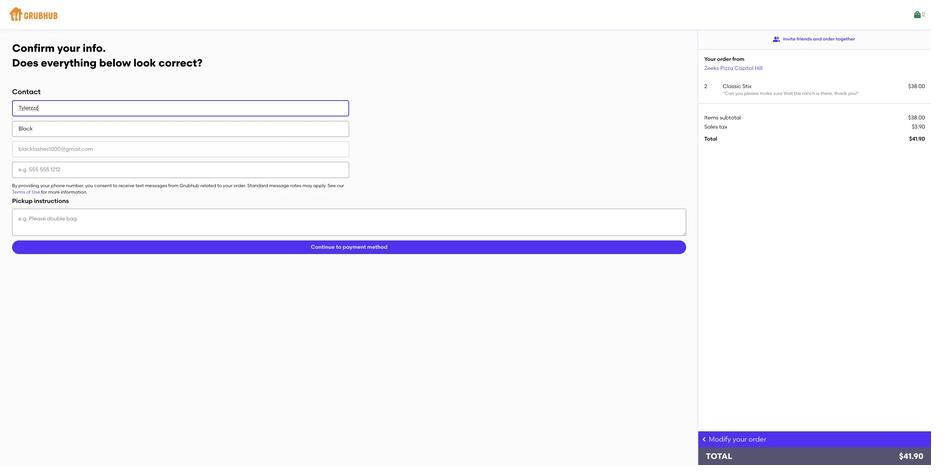Task type: describe. For each thing, give the bounding box(es) containing it.
Pickup instructions text field
[[12, 209, 687, 236]]

your
[[705, 56, 716, 62]]

main navigation navigation
[[0, 0, 932, 29]]

2 vertical spatial order
[[749, 435, 767, 443]]

below
[[99, 56, 131, 69]]

continue to payment method button
[[12, 240, 687, 254]]

more
[[48, 189, 60, 195]]

make
[[760, 91, 773, 96]]

contact
[[12, 87, 41, 96]]

0 horizontal spatial to
[[113, 183, 117, 188]]

consent
[[94, 183, 112, 188]]

the
[[794, 91, 802, 96]]

sales tax
[[705, 124, 728, 130]]

pickup
[[12, 198, 33, 205]]

look
[[134, 56, 156, 69]]

your order from zeeks pizza capitol hill
[[705, 56, 763, 71]]

from inside "by providing your phone number, you consent to receive text messages from grubhub related to your order. standard message rates may apply. see our terms of use for more information."
[[168, 183, 179, 188]]

related
[[200, 183, 216, 188]]

everything
[[41, 56, 97, 69]]

together
[[836, 36, 856, 42]]

thank
[[835, 91, 847, 96]]

2 " from the left
[[858, 91, 860, 96]]

number,
[[66, 183, 84, 188]]

you!
[[849, 91, 858, 96]]

$3.90
[[912, 124, 926, 130]]

correct?
[[159, 56, 203, 69]]

tax
[[720, 124, 728, 130]]

confirm your info. does everything below look correct?
[[12, 42, 203, 69]]

by providing your phone number, you consent to receive text messages from grubhub related to your order. standard message rates may apply. see our terms of use for more information.
[[12, 183, 344, 195]]

message
[[269, 183, 289, 188]]

0 vertical spatial $41.90
[[910, 136, 926, 142]]

by
[[12, 183, 17, 188]]

order inside the your order from zeeks pizza capitol hill
[[717, 56, 731, 62]]

you inside '$38.00 " can you please make sure that the ranch is there, thank you! "'
[[736, 91, 744, 96]]

modify your order
[[709, 435, 767, 443]]

Phone telephone field
[[12, 162, 349, 178]]

capitol
[[735, 65, 754, 71]]

continue to payment method
[[311, 244, 388, 250]]

instructions
[[34, 198, 69, 205]]

invite friends and order together
[[784, 36, 856, 42]]

messages
[[145, 183, 167, 188]]

2 button
[[913, 8, 926, 22]]

providing
[[18, 183, 39, 188]]

terms of use link
[[12, 189, 40, 195]]

pickup instructions
[[12, 198, 69, 205]]

people icon image
[[773, 36, 781, 43]]

standard
[[247, 183, 268, 188]]

terms
[[12, 189, 25, 195]]

1 vertical spatial $41.90
[[900, 451, 924, 461]]

information.
[[61, 189, 88, 195]]

modify
[[709, 435, 731, 443]]

that
[[784, 91, 793, 96]]

info.
[[83, 42, 106, 54]]

may
[[303, 183, 312, 188]]

1 vertical spatial total
[[706, 451, 733, 461]]

items
[[705, 114, 719, 121]]

you inside "by providing your phone number, you consent to receive text messages from grubhub related to your order. standard message rates may apply. see our terms of use for more information."
[[85, 183, 93, 188]]

grubhub
[[180, 183, 199, 188]]

your right modify
[[733, 435, 747, 443]]



Task type: locate. For each thing, give the bounding box(es) containing it.
Email email field
[[12, 141, 349, 157]]

to left receive
[[113, 183, 117, 188]]

1 horizontal spatial order
[[749, 435, 767, 443]]

0 vertical spatial you
[[736, 91, 744, 96]]

order
[[823, 36, 835, 42], [717, 56, 731, 62], [749, 435, 767, 443]]

order up pizza
[[717, 56, 731, 62]]

2 $38.00 from the top
[[909, 114, 926, 121]]

receive
[[119, 183, 135, 188]]

" down classic
[[723, 91, 725, 96]]

$38.00 inside '$38.00 " can you please make sure that the ranch is there, thank you! "'
[[909, 83, 926, 90]]

classic stix
[[723, 83, 752, 90]]

sure
[[774, 91, 783, 96]]

1 vertical spatial from
[[168, 183, 179, 188]]

$38.00 " can you please make sure that the ranch is there, thank you! "
[[723, 83, 926, 96]]

invite
[[784, 36, 796, 42]]

$41.90
[[910, 136, 926, 142], [900, 451, 924, 461]]

order inside button
[[823, 36, 835, 42]]

1 vertical spatial 2
[[705, 83, 708, 90]]

2
[[923, 11, 926, 18], [705, 83, 708, 90]]

from up zeeks pizza capitol hill link
[[733, 56, 745, 62]]

1 vertical spatial $38.00
[[909, 114, 926, 121]]

you down 'classic stix'
[[736, 91, 744, 96]]

to
[[113, 183, 117, 188], [217, 183, 222, 188], [336, 244, 342, 250]]

0 vertical spatial order
[[823, 36, 835, 42]]

0 horizontal spatial order
[[717, 56, 731, 62]]

is
[[817, 91, 820, 96]]

from left grubhub
[[168, 183, 179, 188]]

see
[[328, 183, 336, 188]]

method
[[367, 244, 388, 250]]

0 vertical spatial $38.00
[[909, 83, 926, 90]]

1 vertical spatial order
[[717, 56, 731, 62]]

your left 'order.'
[[223, 183, 233, 188]]

1 " from the left
[[723, 91, 725, 96]]

1 vertical spatial you
[[85, 183, 93, 188]]

your up for on the left top of the page
[[40, 183, 50, 188]]

please
[[745, 91, 759, 96]]

zeeks
[[705, 65, 719, 71]]

total down sales
[[705, 136, 718, 142]]

0 horizontal spatial from
[[168, 183, 179, 188]]

2 horizontal spatial to
[[336, 244, 342, 250]]

subtotal
[[720, 114, 741, 121]]

you
[[736, 91, 744, 96], [85, 183, 93, 188]]

order right modify
[[749, 435, 767, 443]]

1 horizontal spatial from
[[733, 56, 745, 62]]

use
[[32, 189, 40, 195]]

hill
[[755, 65, 763, 71]]

order right and
[[823, 36, 835, 42]]

1 horizontal spatial 2
[[923, 11, 926, 18]]

total
[[705, 136, 718, 142], [706, 451, 733, 461]]

1 $38.00 from the top
[[909, 83, 926, 90]]

total down modify
[[706, 451, 733, 461]]

from inside the your order from zeeks pizza capitol hill
[[733, 56, 745, 62]]

there,
[[821, 91, 834, 96]]

$38.00
[[909, 83, 926, 90], [909, 114, 926, 121]]

your
[[57, 42, 80, 54], [40, 183, 50, 188], [223, 183, 233, 188], [733, 435, 747, 443]]

to left payment
[[336, 244, 342, 250]]

to inside button
[[336, 244, 342, 250]]

0 vertical spatial total
[[705, 136, 718, 142]]

apply.
[[313, 183, 327, 188]]

0 horizontal spatial 2
[[705, 83, 708, 90]]

of
[[26, 189, 31, 195]]

0 vertical spatial 2
[[923, 11, 926, 18]]

Last name text field
[[12, 121, 349, 137]]

1 horizontal spatial "
[[858, 91, 860, 96]]

ranch
[[803, 91, 816, 96]]

" right thank at top
[[858, 91, 860, 96]]

and
[[813, 36, 822, 42]]

$38.00 for $38.00 " can you please make sure that the ranch is there, thank you! "
[[909, 83, 926, 90]]

our
[[337, 183, 344, 188]]

pizza
[[721, 65, 734, 71]]

items subtotal
[[705, 114, 741, 121]]

order.
[[234, 183, 246, 188]]

rates
[[290, 183, 302, 188]]

stix
[[743, 83, 752, 90]]

sales
[[705, 124, 718, 130]]

to right related
[[217, 183, 222, 188]]

you left consent
[[85, 183, 93, 188]]

2 inside button
[[923, 11, 926, 18]]

confirm
[[12, 42, 55, 54]]

text
[[136, 183, 144, 188]]

0 horizontal spatial you
[[85, 183, 93, 188]]

phone
[[51, 183, 65, 188]]

svg image
[[702, 436, 708, 442]]

2 horizontal spatial order
[[823, 36, 835, 42]]

your up everything
[[57, 42, 80, 54]]

from
[[733, 56, 745, 62], [168, 183, 179, 188]]

invite friends and order together button
[[773, 33, 856, 46]]

zeeks pizza capitol hill link
[[705, 65, 763, 71]]

classic
[[723, 83, 742, 90]]

your inside confirm your info. does everything below look correct?
[[57, 42, 80, 54]]

0 horizontal spatial "
[[723, 91, 725, 96]]

1 horizontal spatial you
[[736, 91, 744, 96]]

0 vertical spatial from
[[733, 56, 745, 62]]

$38.00 for $38.00
[[909, 114, 926, 121]]

friends
[[797, 36, 812, 42]]

First name text field
[[12, 100, 349, 116]]

for
[[41, 189, 47, 195]]

does
[[12, 56, 38, 69]]

continue
[[311, 244, 335, 250]]

1 horizontal spatial to
[[217, 183, 222, 188]]

can
[[725, 91, 735, 96]]

payment
[[343, 244, 366, 250]]

"
[[723, 91, 725, 96], [858, 91, 860, 96]]



Task type: vqa. For each thing, say whether or not it's contained in the screenshot.
SAVED
no



